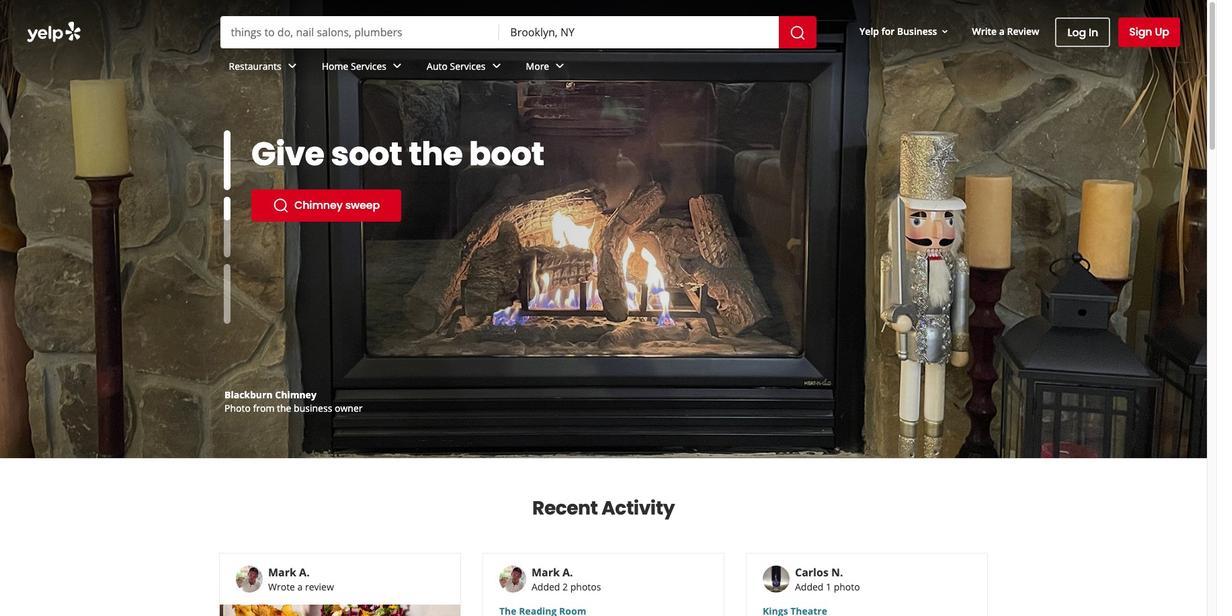 Task type: locate. For each thing, give the bounding box(es) containing it.
a. up review
[[299, 566, 310, 580]]

mark a. wrote a review
[[268, 566, 334, 594]]

24 chevron down v2 image for home services
[[389, 58, 406, 74]]

1 added from the left
[[532, 581, 560, 594]]

24 chevron down v2 image inside more link
[[552, 58, 568, 74]]

up
[[1156, 24, 1170, 40]]

mark inside mark a. wrote a review
[[268, 566, 297, 580]]

added inside carlos n. added 1 photo
[[796, 581, 824, 594]]

a right write
[[1000, 25, 1005, 37]]

0 horizontal spatial the
[[277, 402, 292, 415]]

None field
[[231, 25, 489, 40], [511, 25, 769, 40]]

mark a. link for mark a. wrote a review
[[268, 566, 310, 580]]

None search field
[[220, 16, 820, 48]]

1 photo of mark a. image from the left
[[236, 566, 263, 593]]

1 horizontal spatial 24 chevron down v2 image
[[489, 58, 505, 74]]

a. inside mark a. added 2 photos
[[563, 566, 573, 580]]

photo of mark a. image
[[236, 566, 263, 593], [500, 566, 527, 593]]

0 horizontal spatial 24 chevron down v2 image
[[389, 58, 406, 74]]

0 horizontal spatial added
[[532, 581, 560, 594]]

chimney right 24 search v2 image
[[295, 198, 343, 213]]

services right auto at the top left of the page
[[450, 60, 486, 72]]

mark down recent
[[532, 566, 560, 580]]

added left 2
[[532, 581, 560, 594]]

auto services
[[427, 60, 486, 72]]

0 horizontal spatial photo of mark a. image
[[236, 566, 263, 593]]

sign
[[1130, 24, 1153, 40]]

a
[[1000, 25, 1005, 37], [298, 581, 303, 594]]

the inside blackburn chimney photo from the business owner
[[277, 402, 292, 415]]

1 24 chevron down v2 image from the left
[[284, 58, 300, 74]]

24 chevron down v2 image inside auto services link
[[489, 58, 505, 74]]

a right wrote
[[298, 581, 303, 594]]

photo
[[834, 581, 861, 594]]

mark a. link up wrote
[[268, 566, 310, 580]]

24 chevron down v2 image right restaurants
[[284, 58, 300, 74]]

sign up link
[[1119, 17, 1181, 47]]

1 horizontal spatial added
[[796, 581, 824, 594]]

give
[[252, 132, 325, 177]]

0 horizontal spatial mark
[[268, 566, 297, 580]]

2 none field from the left
[[511, 25, 769, 40]]

blackburn chimney link
[[225, 389, 317, 401]]

1 services from the left
[[351, 60, 387, 72]]

0 horizontal spatial services
[[351, 60, 387, 72]]

mark a. link for mark a. added 2 photos
[[532, 566, 573, 580]]

business
[[294, 402, 332, 415]]

write a review
[[973, 25, 1040, 37]]

chimney up business
[[275, 389, 317, 401]]

2 a. from the left
[[563, 566, 573, 580]]

24 chevron down v2 image for auto services
[[489, 58, 505, 74]]

0 vertical spatial the
[[409, 132, 463, 177]]

24 chevron down v2 image for more
[[552, 58, 568, 74]]

0 horizontal spatial 24 chevron down v2 image
[[284, 58, 300, 74]]

auto
[[427, 60, 448, 72]]

24 chevron down v2 image inside home services link
[[389, 58, 406, 74]]

mark a. link up 2
[[532, 566, 573, 580]]

services
[[351, 60, 387, 72], [450, 60, 486, 72]]

2 mark from the left
[[532, 566, 560, 580]]

sweep
[[345, 198, 380, 213]]

photo of carlos n. image
[[763, 566, 790, 593]]

1 horizontal spatial services
[[450, 60, 486, 72]]

log in link
[[1056, 17, 1111, 47]]

photo of mark a. image left 2
[[500, 566, 527, 593]]

1 vertical spatial a
[[298, 581, 303, 594]]

photo of mark a. image left wrote
[[236, 566, 263, 593]]

explore recent activity section section
[[208, 459, 999, 617]]

2 photo of mark a. image from the left
[[500, 566, 527, 593]]

the
[[409, 132, 463, 177], [277, 402, 292, 415]]

1 horizontal spatial mark a. link
[[532, 566, 573, 580]]

business categories element
[[218, 48, 1181, 87]]

business
[[898, 25, 938, 37]]

1 vertical spatial the
[[277, 402, 292, 415]]

1 horizontal spatial a
[[1000, 25, 1005, 37]]

auto services link
[[416, 48, 515, 87]]

mark a. link
[[268, 566, 310, 580], [532, 566, 573, 580]]

2 services from the left
[[450, 60, 486, 72]]

1 horizontal spatial 24 chevron down v2 image
[[552, 58, 568, 74]]

0 horizontal spatial mark a. link
[[268, 566, 310, 580]]

services right home
[[351, 60, 387, 72]]

24 chevron down v2 image inside restaurants link
[[284, 58, 300, 74]]

0 vertical spatial a
[[1000, 25, 1005, 37]]

1 vertical spatial chimney
[[275, 389, 317, 401]]

24 chevron down v2 image
[[284, 58, 300, 74], [489, 58, 505, 74]]

24 chevron down v2 image right auto services
[[489, 58, 505, 74]]

chimney
[[295, 198, 343, 213], [275, 389, 317, 401]]

2 24 chevron down v2 image from the left
[[552, 58, 568, 74]]

0 vertical spatial chimney
[[295, 198, 343, 213]]

added
[[532, 581, 560, 594], [796, 581, 824, 594]]

2 added from the left
[[796, 581, 824, 594]]

chimney sweep link
[[252, 190, 402, 222]]

0 horizontal spatial a
[[298, 581, 303, 594]]

restaurants
[[229, 60, 282, 72]]

carlos n. added 1 photo
[[796, 566, 861, 594]]

1 mark from the left
[[268, 566, 297, 580]]

24 chevron down v2 image right more
[[552, 58, 568, 74]]

recent
[[533, 496, 598, 522]]

2 24 chevron down v2 image from the left
[[489, 58, 505, 74]]

sign up
[[1130, 24, 1170, 40]]

give soot the boot
[[252, 132, 545, 177]]

1 a. from the left
[[299, 566, 310, 580]]

mark up wrote
[[268, 566, 297, 580]]

added inside mark a. added 2 photos
[[532, 581, 560, 594]]

2 mark a. link from the left
[[532, 566, 573, 580]]

24 chevron down v2 image
[[389, 58, 406, 74], [552, 58, 568, 74]]

write a review link
[[967, 19, 1045, 43]]

16 chevron down v2 image
[[940, 26, 951, 37]]

yelp
[[860, 25, 880, 37]]

services for home services
[[351, 60, 387, 72]]

1 horizontal spatial mark
[[532, 566, 560, 580]]

added down carlos
[[796, 581, 824, 594]]

carlos n. link
[[796, 566, 844, 580]]

None search field
[[0, 0, 1208, 87]]

mark inside mark a. added 2 photos
[[532, 566, 560, 580]]

24 chevron down v2 image left auto at the top left of the page
[[389, 58, 406, 74]]

1 horizontal spatial none field
[[511, 25, 769, 40]]

mark
[[268, 566, 297, 580], [532, 566, 560, 580]]

explore banner section banner
[[0, 0, 1208, 459]]

1 none field from the left
[[231, 25, 489, 40]]

a. up 2
[[563, 566, 573, 580]]

boot
[[469, 132, 545, 177]]

write
[[973, 25, 997, 37]]

1 horizontal spatial a.
[[563, 566, 573, 580]]

services for auto services
[[450, 60, 486, 72]]

a.
[[299, 566, 310, 580], [563, 566, 573, 580]]

recent activity
[[533, 496, 675, 522]]

0 horizontal spatial a.
[[299, 566, 310, 580]]

1
[[827, 581, 832, 594]]

home services
[[322, 60, 387, 72]]

1 mark a. link from the left
[[268, 566, 310, 580]]

0 horizontal spatial none field
[[231, 25, 489, 40]]

1 24 chevron down v2 image from the left
[[389, 58, 406, 74]]

log in
[[1068, 25, 1099, 40]]

1 horizontal spatial photo of mark a. image
[[500, 566, 527, 593]]

a. inside mark a. wrote a review
[[299, 566, 310, 580]]

home services link
[[311, 48, 416, 87]]



Task type: vqa. For each thing, say whether or not it's contained in the screenshot.
Rating element
no



Task type: describe. For each thing, give the bounding box(es) containing it.
2
[[563, 581, 568, 594]]

restaurants link
[[218, 48, 311, 87]]

activity
[[602, 496, 675, 522]]

owner
[[335, 402, 363, 415]]

added for mark
[[532, 581, 560, 594]]

mark for mark a. added 2 photos
[[532, 566, 560, 580]]

wrote
[[268, 581, 295, 594]]

more link
[[515, 48, 579, 87]]

none field find
[[231, 25, 489, 40]]

a. for mark a. added 2 photos
[[563, 566, 573, 580]]

yelp for business
[[860, 25, 938, 37]]

photo
[[225, 402, 251, 415]]

Find text field
[[231, 25, 489, 40]]

select slide image
[[224, 130, 231, 191]]

review
[[1008, 25, 1040, 37]]

soot
[[331, 132, 402, 177]]

mark for mark a. wrote a review
[[268, 566, 297, 580]]

photo of mark a. image for mark a. wrote a review
[[236, 566, 263, 593]]

photo of mark a. image for mark a. added 2 photos
[[500, 566, 527, 593]]

carlos
[[796, 566, 829, 580]]

Near text field
[[511, 25, 769, 40]]

yelp for business button
[[855, 19, 957, 43]]

none field near
[[511, 25, 769, 40]]

none search field inside explore banner section 'banner'
[[220, 16, 820, 48]]

from
[[253, 402, 275, 415]]

chimney inside blackburn chimney photo from the business owner
[[275, 389, 317, 401]]

chimney sweep
[[295, 198, 380, 213]]

1 horizontal spatial the
[[409, 132, 463, 177]]

a inside write a review link
[[1000, 25, 1005, 37]]

none search field containing sign up
[[0, 0, 1208, 87]]

blackburn
[[225, 389, 273, 401]]

home
[[322, 60, 349, 72]]

photos
[[571, 581, 601, 594]]

search image
[[790, 25, 806, 41]]

a. for mark a. wrote a review
[[299, 566, 310, 580]]

in
[[1089, 25, 1099, 40]]

a inside mark a. wrote a review
[[298, 581, 303, 594]]

more
[[526, 60, 550, 72]]

24 chevron down v2 image for restaurants
[[284, 58, 300, 74]]

for
[[882, 25, 895, 37]]

review
[[305, 581, 334, 594]]

blackburn chimney photo from the business owner
[[225, 389, 363, 415]]

mark a. added 2 photos
[[532, 566, 601, 594]]

n.
[[832, 566, 844, 580]]

added for carlos
[[796, 581, 824, 594]]

24 search v2 image
[[273, 198, 289, 214]]

log
[[1068, 25, 1087, 40]]



